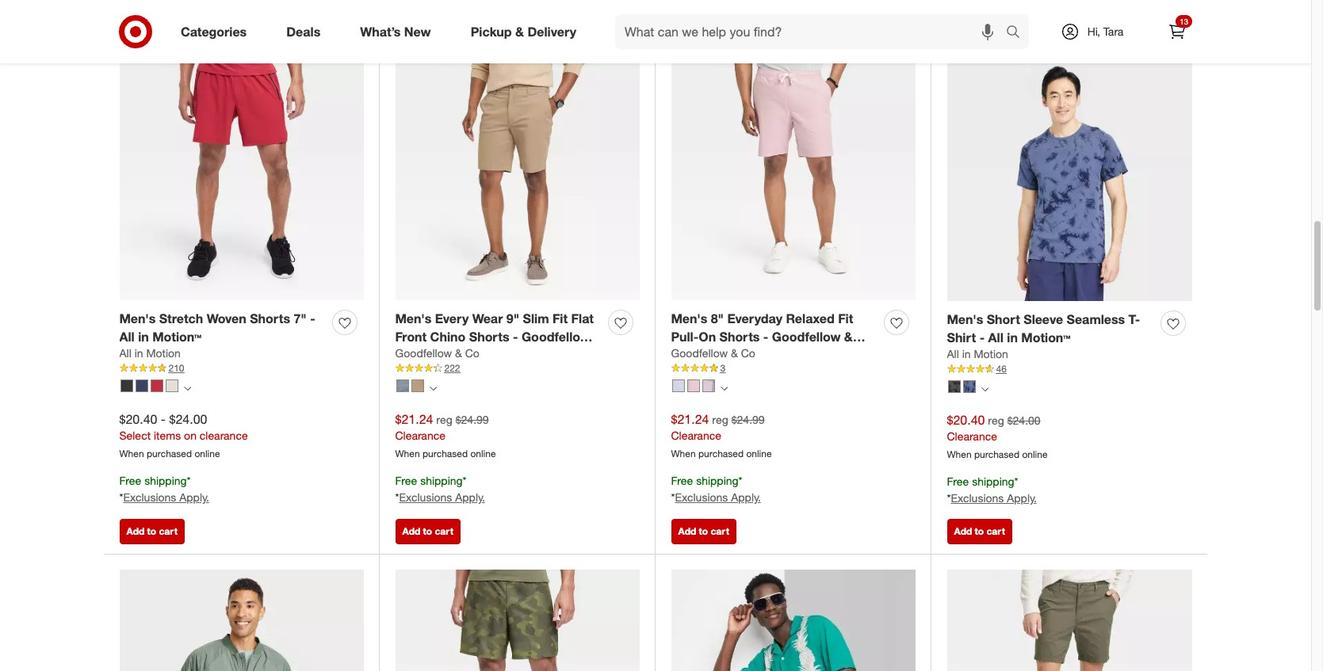 Task type: locate. For each thing, give the bounding box(es) containing it.
blue image
[[963, 381, 976, 393]]

reg down purple icon
[[712, 413, 729, 426]]

$20.40 up select
[[119, 411, 157, 427]]

to
[[147, 525, 156, 537], [423, 525, 432, 537], [699, 525, 708, 537], [975, 525, 984, 537]]

goodfellow down slim
[[522, 329, 590, 345]]

in
[[138, 329, 149, 345], [1007, 330, 1018, 345], [135, 347, 143, 360], [962, 348, 971, 361]]

co™
[[408, 347, 432, 363], [671, 347, 695, 363]]

2 horizontal spatial shorts
[[720, 329, 760, 345]]

all
[[119, 329, 135, 345], [989, 330, 1004, 345], [119, 347, 131, 360], [947, 348, 959, 361]]

exclusions for men's every wear 9" slim fit flat front chino shorts - goodfellow & co™
[[399, 491, 452, 504]]

when inside $20.40 - $24.00 select items on clearance when purchased online
[[119, 448, 144, 460]]

0 horizontal spatial all colors image
[[184, 385, 191, 392]]

2 $21.24 reg $24.99 clearance when purchased online from the left
[[671, 411, 772, 460]]

men's short sleeve seamless t- shirt - all in motion™
[[947, 311, 1141, 345]]

1 horizontal spatial motion™
[[1022, 330, 1071, 345]]

black image
[[120, 380, 133, 393], [948, 381, 961, 393]]

2 $21.24 from the left
[[671, 411, 709, 427]]

1 horizontal spatial $21.24
[[671, 411, 709, 427]]

& up 3 link
[[844, 329, 853, 345]]

on
[[184, 429, 197, 443]]

add to cart
[[126, 525, 178, 537], [402, 525, 453, 537], [678, 525, 729, 537], [954, 525, 1005, 537]]

$24.99 down 222
[[456, 413, 489, 426]]

3 add to cart from the left
[[678, 525, 729, 537]]

all colors image for front
[[429, 385, 437, 392]]

8"
[[711, 311, 724, 327]]

all colors image right blue image
[[981, 386, 988, 393]]

& inside men's every wear 9" slim fit flat front chino shorts - goodfellow & co™
[[395, 347, 404, 363]]

& up 222
[[455, 347, 462, 360]]

1 add to cart from the left
[[126, 525, 178, 537]]

exclusions apply. link for men's every wear 9" slim fit flat front chino shorts - goodfellow & co™
[[399, 491, 485, 504]]

$21.24 reg $24.99 clearance when purchased online down purple icon
[[671, 411, 772, 460]]

1 add from the left
[[126, 525, 145, 537]]

2 horizontal spatial clearance
[[947, 430, 997, 444]]

1 horizontal spatial $20.40
[[947, 412, 985, 428]]

goodfellow & co link
[[395, 346, 480, 362], [671, 346, 756, 362]]

motion™ down sleeve
[[1022, 330, 1071, 345]]

to for men's stretch woven shorts 7" - all in motion™
[[147, 525, 156, 537]]

motion up 210
[[146, 347, 181, 360]]

when down select
[[119, 448, 144, 460]]

$24.00 down the 46 link
[[1008, 414, 1041, 427]]

reg down 222
[[436, 413, 453, 426]]

stretch
[[159, 311, 203, 327]]

1 $21.24 reg $24.99 clearance when purchased online from the left
[[395, 411, 496, 460]]

222 link
[[395, 362, 640, 376]]

goodfellow down relaxed
[[772, 329, 841, 345]]

1 horizontal spatial all in motion link
[[947, 347, 1009, 363]]

co™ down front
[[408, 347, 432, 363]]

1 co from the left
[[465, 347, 480, 360]]

- right 7"
[[310, 311, 315, 327]]

pickup & delivery
[[471, 23, 577, 39]]

black image left blue image
[[948, 381, 961, 393]]

search button
[[999, 14, 1037, 52]]

apply. for chino
[[455, 491, 485, 504]]

men's stretch woven shorts 7" - all in motion™
[[119, 311, 315, 345]]

1 horizontal spatial shorts
[[469, 329, 510, 345]]

0 horizontal spatial all colors image
[[429, 385, 437, 392]]

purchased down purple icon
[[699, 448, 744, 460]]

-
[[310, 311, 315, 327], [513, 329, 518, 345], [763, 329, 769, 345], [980, 330, 985, 345], [161, 411, 166, 427]]

men's stretch woven shorts 7" - all in motion™ link
[[119, 310, 326, 346]]

exclusions for men's 8" everyday relaxed fit pull-on shorts - goodfellow & co™
[[675, 491, 728, 504]]

2 add to cart button from the left
[[395, 519, 461, 544]]

men's every wear 9" slim fit flat front chino shorts - goodfellow & co™ image
[[395, 56, 640, 301], [395, 56, 640, 301]]

shipping for men's short sleeve seamless t- shirt - all in motion™
[[972, 475, 1015, 489]]

when for men's 8" everyday relaxed fit pull-on shorts - goodfellow & co™
[[671, 448, 696, 460]]

fit
[[553, 311, 568, 327], [838, 311, 853, 327]]

0 horizontal spatial $20.40
[[119, 411, 157, 427]]

all colors image for -
[[184, 385, 191, 392]]

add for men's stretch woven shorts 7" - all in motion™
[[126, 525, 145, 537]]

2 co™ from the left
[[671, 347, 695, 363]]

all colors element right stone gray icon
[[184, 383, 191, 393]]

cart for men's every wear 9" slim fit flat front chino shorts - goodfellow & co™
[[435, 525, 453, 537]]

1 co™ from the left
[[408, 347, 432, 363]]

reg for co™
[[712, 413, 729, 426]]

purchased inside $20.40 reg $24.00 clearance when purchased online
[[975, 449, 1020, 461]]

advertisement region
[[104, 0, 1208, 15]]

reg down the "46"
[[988, 414, 1004, 427]]

shorts
[[250, 311, 290, 327], [469, 329, 510, 345], [720, 329, 760, 345]]

- down 9"
[[513, 329, 518, 345]]

shorts down everyday at top right
[[720, 329, 760, 345]]

all colors image
[[184, 385, 191, 392], [981, 386, 988, 393]]

0 horizontal spatial co
[[465, 347, 480, 360]]

- down everyday at top right
[[763, 329, 769, 345]]

$24.00 inside $20.40 - $24.00 select items on clearance when purchased online
[[169, 411, 207, 427]]

men's for men's short sleeve seamless t- shirt - all in motion™
[[947, 311, 983, 327]]

2 $24.99 from the left
[[732, 413, 765, 426]]

2 to from the left
[[423, 525, 432, 537]]

add to cart button for men's stretch woven shorts 7" - all in motion™
[[119, 519, 185, 544]]

co™ inside men's every wear 9" slim fit flat front chino shorts - goodfellow & co™
[[408, 347, 432, 363]]

0 horizontal spatial goodfellow & co link
[[395, 346, 480, 362]]

men's up front
[[395, 311, 432, 327]]

all colors image for reg
[[981, 386, 988, 393]]

men's left 'stretch'
[[119, 311, 156, 327]]

0 horizontal spatial reg
[[436, 413, 453, 426]]

$24.99 for -
[[732, 413, 765, 426]]

reg for goodfellow
[[436, 413, 453, 426]]

$20.40 inside $20.40 - $24.00 select items on clearance when purchased online
[[119, 411, 157, 427]]

add to cart button for men's every wear 9" slim fit flat front chino shorts - goodfellow & co™
[[395, 519, 461, 544]]

exclusions for men's stretch woven shorts 7" - all in motion™
[[123, 491, 176, 504]]

men's every wear 9" slim fit flat front chino shorts - goodfellow & co™
[[395, 311, 594, 363]]

free for men's 8" everyday relaxed fit pull-on shorts - goodfellow & co™
[[671, 474, 693, 488]]

men's for men's every wear 9" slim fit flat front chino shorts - goodfellow & co™
[[395, 311, 432, 327]]

when down blue icon
[[671, 448, 696, 460]]

4 add to cart from the left
[[954, 525, 1005, 537]]

& right pickup
[[515, 23, 524, 39]]

everyday
[[727, 311, 783, 327]]

short
[[987, 311, 1020, 327]]

0 horizontal spatial $24.00
[[169, 411, 207, 427]]

search
[[999, 25, 1037, 41]]

1 add to cart button from the left
[[119, 519, 185, 544]]

motion
[[146, 347, 181, 360], [974, 348, 1009, 361]]

*
[[187, 474, 191, 488], [463, 474, 467, 488], [739, 474, 743, 488], [1015, 475, 1019, 489], [119, 491, 123, 504], [395, 491, 399, 504], [671, 491, 675, 504], [947, 492, 951, 505]]

2 co from the left
[[741, 347, 756, 360]]

3 add to cart button from the left
[[671, 519, 737, 544]]

1 goodfellow & co link from the left
[[395, 346, 480, 362]]

2 horizontal spatial reg
[[988, 414, 1004, 427]]

1 horizontal spatial fit
[[838, 311, 853, 327]]

2 goodfellow & co from the left
[[671, 347, 756, 360]]

free
[[119, 474, 141, 488], [395, 474, 417, 488], [671, 474, 693, 488], [947, 475, 969, 489]]

210 link
[[119, 362, 364, 376]]

clearance
[[395, 429, 446, 443], [671, 429, 721, 443], [947, 430, 997, 444]]

all in motion up 210
[[119, 347, 181, 360]]

motion up the "46"
[[974, 348, 1009, 361]]

t-
[[1129, 311, 1141, 327]]

$20.40 down blue image
[[947, 412, 985, 428]]

when down "calm blue" image
[[395, 448, 420, 460]]

purchased down blue image
[[975, 449, 1020, 461]]

shipping for men's 8" everyday relaxed fit pull-on shorts - goodfellow & co™
[[696, 474, 739, 488]]

1 horizontal spatial all colors image
[[720, 385, 728, 392]]

all colors image
[[429, 385, 437, 392], [720, 385, 728, 392]]

online inside $20.40 - $24.00 select items on clearance when purchased online
[[195, 448, 220, 460]]

fit right relaxed
[[838, 311, 853, 327]]

0 horizontal spatial $21.24 reg $24.99 clearance when purchased online
[[395, 411, 496, 460]]

fit left flat
[[553, 311, 568, 327]]

online inside $20.40 reg $24.00 clearance when purchased online
[[1022, 449, 1048, 461]]

cart for men's stretch woven shorts 7" - all in motion™
[[159, 525, 178, 537]]

all in motion down the shirt
[[947, 348, 1009, 361]]

2 goodfellow & co link from the left
[[671, 346, 756, 362]]

$21.24 reg $24.99 clearance when purchased online down the tan image at the left
[[395, 411, 496, 460]]

all in motion
[[119, 347, 181, 360], [947, 348, 1009, 361]]

goodfellow & co link up 3 on the right
[[671, 346, 756, 362]]

- right the shirt
[[980, 330, 985, 345]]

0 horizontal spatial fit
[[553, 311, 568, 327]]

shipping
[[144, 474, 187, 488], [420, 474, 463, 488], [696, 474, 739, 488], [972, 475, 1015, 489]]

$21.24
[[395, 411, 433, 427], [671, 411, 709, 427]]

online for men's every wear 9" slim fit flat front chino shorts - goodfellow & co™
[[471, 448, 496, 460]]

all colors image right purple icon
[[720, 385, 728, 392]]

cart for men's 8" everyday relaxed fit pull-on shorts - goodfellow & co™
[[711, 525, 729, 537]]

1 horizontal spatial all colors image
[[981, 386, 988, 393]]

men's inside men's short sleeve seamless t- shirt - all in motion™
[[947, 311, 983, 327]]

0 horizontal spatial all in motion
[[119, 347, 181, 360]]

all colors element right purple icon
[[720, 383, 728, 393]]

motion for all
[[974, 348, 1009, 361]]

2 fit from the left
[[838, 311, 853, 327]]

co
[[465, 347, 480, 360], [741, 347, 756, 360]]

goodfellow & co link down chino at left
[[395, 346, 480, 362]]

free shipping * * exclusions apply. for men's every wear 9" slim fit flat front chino shorts - goodfellow & co™
[[395, 474, 485, 504]]

all colors image right stone gray icon
[[184, 385, 191, 392]]

$24.00 up on
[[169, 411, 207, 427]]

purchased down the tan image at the left
[[423, 448, 468, 460]]

when down blue image
[[947, 449, 972, 461]]

goodfellow
[[522, 329, 590, 345], [772, 329, 841, 345], [395, 347, 452, 360], [671, 347, 728, 360]]

all colors element right the tan image at the left
[[429, 383, 437, 393]]

1 horizontal spatial all in motion
[[947, 348, 1009, 361]]

210
[[169, 363, 184, 375]]

& for shorts's goodfellow & co link
[[731, 347, 738, 360]]

tara
[[1104, 25, 1124, 38]]

men's 8" everyday relaxed fit pull-on shorts - goodfellow & co™ image
[[671, 56, 915, 301], [671, 56, 915, 301]]

men's stretch woven shorts 7" - all in motion™ image
[[119, 56, 364, 301], [119, 56, 364, 301]]

add
[[126, 525, 145, 537], [402, 525, 420, 537], [678, 525, 696, 537], [954, 525, 972, 537]]

3 add from the left
[[678, 525, 696, 537]]

exclusions for men's short sleeve seamless t- shirt - all in motion™
[[951, 492, 1004, 505]]

black image for men's stretch woven shorts 7" - all in motion™
[[120, 380, 133, 393]]

free shipping * * exclusions apply. for men's short sleeve seamless t- shirt - all in motion™
[[947, 475, 1037, 505]]

& for goodfellow & co link associated with front
[[455, 347, 462, 360]]

0 horizontal spatial motion™
[[152, 329, 202, 345]]

black image left navy icon
[[120, 380, 133, 393]]

men's inside men's 8" everyday relaxed fit pull-on shorts - goodfellow & co™
[[671, 311, 708, 327]]

free shipping * * exclusions apply. for men's 8" everyday relaxed fit pull-on shorts - goodfellow & co™
[[671, 474, 761, 504]]

3 cart from the left
[[711, 525, 729, 537]]

goodfellow & co down chino at left
[[395, 347, 480, 360]]

1 $21.24 from the left
[[395, 411, 433, 427]]

men's
[[119, 311, 156, 327], [395, 311, 432, 327], [671, 311, 708, 327], [947, 311, 983, 327]]

all colors element for in
[[184, 383, 191, 393]]

add for men's 8" everyday relaxed fit pull-on shorts - goodfellow & co™
[[678, 525, 696, 537]]

1 fit from the left
[[553, 311, 568, 327]]

motion™
[[152, 329, 202, 345], [1022, 330, 1071, 345]]

1 horizontal spatial $24.00
[[1008, 414, 1041, 427]]

0 horizontal spatial motion
[[146, 347, 181, 360]]

men's regular fit short sleeve button-down shirt - original use™ teal green image
[[671, 570, 915, 672], [671, 570, 915, 672]]

every
[[435, 311, 469, 327]]

clearance for men's every wear 9" slim fit flat front chino shorts - goodfellow & co™
[[395, 429, 446, 443]]

motion™ down 'stretch'
[[152, 329, 202, 345]]

46
[[996, 364, 1007, 375]]

add to cart for men's 8" everyday relaxed fit pull-on shorts - goodfellow & co™
[[678, 525, 729, 537]]

0 horizontal spatial black image
[[120, 380, 133, 393]]

- up items at bottom left
[[161, 411, 166, 427]]

1 horizontal spatial motion
[[974, 348, 1009, 361]]

apply.
[[179, 491, 209, 504], [455, 491, 485, 504], [731, 491, 761, 504], [1007, 492, 1037, 505]]

1 horizontal spatial goodfellow & co
[[671, 347, 756, 360]]

what's new
[[360, 23, 431, 39]]

$21.24 down the tan image at the left
[[395, 411, 433, 427]]

purchased down items at bottom left
[[147, 448, 192, 460]]

motion™ inside men's short sleeve seamless t- shirt - all in motion™
[[1022, 330, 1071, 345]]

4 to from the left
[[975, 525, 984, 537]]

goodfellow & co for shorts
[[671, 347, 756, 360]]

goodfellow & co
[[395, 347, 480, 360], [671, 347, 756, 360]]

purchased
[[147, 448, 192, 460], [423, 448, 468, 460], [699, 448, 744, 460], [975, 449, 1020, 461]]

men's inside men's every wear 9" slim fit flat front chino shorts - goodfellow & co™
[[395, 311, 432, 327]]

0 horizontal spatial $21.24
[[395, 411, 433, 427]]

clearance inside $20.40 reg $24.00 clearance when purchased online
[[947, 430, 997, 444]]

pull-
[[671, 329, 699, 345]]

all inside men's stretch woven shorts 7" - all in motion™
[[119, 329, 135, 345]]

- inside men's short sleeve seamless t- shirt - all in motion™
[[980, 330, 985, 345]]

4 cart from the left
[[987, 525, 1005, 537]]

all in motion link up 210
[[119, 346, 181, 362]]

men's up the shirt
[[947, 311, 983, 327]]

all in motion link down the shirt
[[947, 347, 1009, 363]]

add to cart button for men's 8" everyday relaxed fit pull-on shorts - goodfellow & co™
[[671, 519, 737, 544]]

2 add from the left
[[402, 525, 420, 537]]

online
[[195, 448, 220, 460], [471, 448, 496, 460], [747, 448, 772, 460], [1022, 449, 1048, 461]]

1 horizontal spatial clearance
[[671, 429, 721, 443]]

online for men's short sleeve seamless t- shirt - all in motion™
[[1022, 449, 1048, 461]]

1 $24.99 from the left
[[456, 413, 489, 426]]

& down front
[[395, 347, 404, 363]]

all in motion link for all
[[947, 347, 1009, 363]]

add to cart button
[[119, 519, 185, 544], [395, 519, 461, 544], [671, 519, 737, 544], [947, 519, 1013, 544]]

0 horizontal spatial all in motion link
[[119, 346, 181, 362]]

- inside men's 8" everyday relaxed fit pull-on shorts - goodfellow & co™
[[763, 329, 769, 345]]

when for men's short sleeve seamless t- shirt - all in motion™
[[947, 449, 972, 461]]

3 link
[[671, 362, 915, 376]]

red image
[[150, 380, 163, 393]]

co down chino at left
[[465, 347, 480, 360]]

what's new link
[[347, 14, 451, 49]]

purple image
[[702, 380, 715, 393]]

men's up pull-
[[671, 311, 708, 327]]

$24.00 inside $20.40 reg $24.00 clearance when purchased online
[[1008, 414, 1041, 427]]

1 horizontal spatial black image
[[948, 381, 961, 393]]

exclusions apply. link for men's short sleeve seamless t- shirt - all in motion™
[[951, 492, 1037, 505]]

4 add from the left
[[954, 525, 972, 537]]

hi,
[[1088, 25, 1101, 38]]

all colors element
[[184, 383, 191, 393], [429, 383, 437, 393], [720, 383, 728, 393], [981, 384, 988, 394]]

shorts down wear
[[469, 329, 510, 345]]

2 cart from the left
[[435, 525, 453, 537]]

goodfellow down front
[[395, 347, 452, 360]]

when
[[119, 448, 144, 460], [395, 448, 420, 460], [671, 448, 696, 460], [947, 449, 972, 461]]

reg
[[436, 413, 453, 426], [712, 413, 729, 426], [988, 414, 1004, 427]]

& inside men's 8" everyday relaxed fit pull-on shorts - goodfellow & co™
[[844, 329, 853, 345]]

shipping for men's every wear 9" slim fit flat front chino shorts - goodfellow & co™
[[420, 474, 463, 488]]

1 horizontal spatial goodfellow & co link
[[671, 346, 756, 362]]

$21.24 down pink 'icon'
[[671, 411, 709, 427]]

0 horizontal spatial goodfellow & co
[[395, 347, 480, 360]]

3 to from the left
[[699, 525, 708, 537]]

clearance down blue image
[[947, 430, 997, 444]]

goodfellow & co for front
[[395, 347, 480, 360]]

0 horizontal spatial shorts
[[250, 311, 290, 327]]

sleeve
[[1024, 311, 1063, 327]]

1 cart from the left
[[159, 525, 178, 537]]

add for men's every wear 9" slim fit flat front chino shorts - goodfellow & co™
[[402, 525, 420, 537]]

men's for men's 8" everyday relaxed fit pull-on shorts - goodfellow & co™
[[671, 311, 708, 327]]

goodfellow & co up 3 on the right
[[671, 347, 756, 360]]

4 add to cart button from the left
[[947, 519, 1013, 544]]

all in motion link
[[119, 346, 181, 362], [947, 347, 1009, 363]]

1 all colors image from the left
[[429, 385, 437, 392]]

0 horizontal spatial co™
[[408, 347, 432, 363]]

men's short sleeve seamless t-shirt - all in motion™ image
[[947, 56, 1192, 302], [947, 56, 1192, 302]]

$24.99 for chino
[[456, 413, 489, 426]]

clearance down pink 'icon'
[[671, 429, 721, 443]]

$20.40
[[119, 411, 157, 427], [947, 412, 985, 428]]

when inside $20.40 reg $24.00 clearance when purchased online
[[947, 449, 972, 461]]

goodfellow down on
[[671, 347, 728, 360]]

$24.99 down 3 link
[[732, 413, 765, 426]]

co™ down pull-
[[671, 347, 695, 363]]

&
[[515, 23, 524, 39], [844, 329, 853, 345], [395, 347, 404, 363], [455, 347, 462, 360], [731, 347, 738, 360]]

exclusions
[[123, 491, 176, 504], [399, 491, 452, 504], [675, 491, 728, 504], [951, 492, 1004, 505]]

$20.40 inside $20.40 reg $24.00 clearance when purchased online
[[947, 412, 985, 428]]

1 horizontal spatial co™
[[671, 347, 695, 363]]

1 horizontal spatial reg
[[712, 413, 729, 426]]

cart
[[159, 525, 178, 537], [435, 525, 453, 537], [711, 525, 729, 537], [987, 525, 1005, 537]]

co down everyday at top right
[[741, 347, 756, 360]]

$24.99
[[456, 413, 489, 426], [732, 413, 765, 426]]

men's sport shorts 7" - all in motion™ image
[[395, 570, 640, 672], [395, 570, 640, 672]]

all colors element right blue image
[[981, 384, 988, 394]]

clearance down the tan image at the left
[[395, 429, 446, 443]]

1 to from the left
[[147, 525, 156, 537]]

1 horizontal spatial co
[[741, 347, 756, 360]]

exclusions apply. link
[[123, 491, 209, 504], [399, 491, 485, 504], [675, 491, 761, 504], [951, 492, 1037, 505]]

& down everyday at top right
[[731, 347, 738, 360]]

$24.00 for -
[[169, 411, 207, 427]]

free shipping * * exclusions apply.
[[119, 474, 209, 504], [395, 474, 485, 504], [671, 474, 761, 504], [947, 475, 1037, 505]]

13 link
[[1160, 14, 1195, 49]]

2 all colors image from the left
[[720, 385, 728, 392]]

1 horizontal spatial $21.24 reg $24.99 clearance when purchased online
[[671, 411, 772, 460]]

2 add to cart from the left
[[402, 525, 453, 537]]

$24.00
[[169, 411, 207, 427], [1008, 414, 1041, 427]]

shorts left 7"
[[250, 311, 290, 327]]

purchased for men's short sleeve seamless t- shirt - all in motion™
[[975, 449, 1020, 461]]

add to cart button for men's short sleeve seamless t- shirt - all in motion™
[[947, 519, 1013, 544]]

222
[[444, 363, 460, 375]]

0 horizontal spatial clearance
[[395, 429, 446, 443]]

0 horizontal spatial $24.99
[[456, 413, 489, 426]]

deals
[[286, 23, 321, 39]]

$20.40 for reg
[[947, 412, 985, 428]]

exclusions apply. link for men's 8" everyday relaxed fit pull-on shorts - goodfellow & co™
[[675, 491, 761, 504]]

wear
[[472, 311, 503, 327]]

men's varsity jacket - all in motion™ image
[[119, 570, 364, 672], [119, 570, 364, 672]]

$21.24 reg $24.99 clearance when purchased online for men's 8" everyday relaxed fit pull-on shorts - goodfellow & co™
[[671, 411, 772, 460]]

men's inside men's stretch woven shorts 7" - all in motion™
[[119, 311, 156, 327]]

all colors image right the tan image at the left
[[429, 385, 437, 392]]

seamless
[[1067, 311, 1125, 327]]

purchased for men's every wear 9" slim fit flat front chino shorts - goodfellow & co™
[[423, 448, 468, 460]]

1 horizontal spatial $24.99
[[732, 413, 765, 426]]

deals link
[[273, 14, 340, 49]]

$21.24 reg $24.99 clearance when purchased online
[[395, 411, 496, 460], [671, 411, 772, 460]]

1 goodfellow & co from the left
[[395, 347, 480, 360]]



Task type: vqa. For each thing, say whether or not it's contained in the screenshot.
the left $21.24 reg $24.99 Clearance When purchased online
yes



Task type: describe. For each thing, give the bounding box(es) containing it.
all colors element for shorts
[[720, 383, 728, 393]]

new
[[404, 23, 431, 39]]

when for men's every wear 9" slim fit flat front chino shorts - goodfellow & co™
[[395, 448, 420, 460]]

apply. for in
[[1007, 492, 1037, 505]]

pickup & delivery link
[[457, 14, 596, 49]]

in inside men's short sleeve seamless t- shirt - all in motion™
[[1007, 330, 1018, 345]]

black image for men's short sleeve seamless t- shirt - all in motion™
[[948, 381, 961, 393]]

items
[[154, 429, 181, 443]]

fit inside men's every wear 9" slim fit flat front chino shorts - goodfellow & co™
[[553, 311, 568, 327]]

in inside men's stretch woven shorts 7" - all in motion™
[[138, 329, 149, 345]]

woven
[[207, 311, 246, 327]]

men's 8" everyday relaxed fit pull-on shorts - goodfellow & co™ link
[[671, 310, 878, 363]]

categories link
[[167, 14, 267, 49]]

exclusions apply. link for men's stretch woven shorts 7" - all in motion™
[[123, 491, 209, 504]]

pink image
[[687, 380, 700, 393]]

13
[[1180, 17, 1189, 26]]

men's every wear 9" slim fit flat front chino shorts - goodfellow & co™ link
[[395, 310, 602, 363]]

all in motion for in
[[119, 347, 181, 360]]

clearance for men's 8" everyday relaxed fit pull-on shorts - goodfellow & co™
[[671, 429, 721, 443]]

categories
[[181, 23, 247, 39]]

free for men's stretch woven shorts 7" - all in motion™
[[119, 474, 141, 488]]

flat
[[571, 311, 594, 327]]

slim
[[523, 311, 549, 327]]

motion™ inside men's stretch woven shorts 7" - all in motion™
[[152, 329, 202, 345]]

blue image
[[672, 380, 685, 393]]

goodfellow & co link for shorts
[[671, 346, 756, 362]]

all colors image for shorts
[[720, 385, 728, 392]]

all in motion for all
[[947, 348, 1009, 361]]

apply. for motion™
[[179, 491, 209, 504]]

$21.24 reg $24.99 clearance when purchased online for men's every wear 9" slim fit flat front chino shorts - goodfellow & co™
[[395, 411, 496, 460]]

apply. for -
[[731, 491, 761, 504]]

goodfellow inside men's 8" everyday relaxed fit pull-on shorts - goodfellow & co™
[[772, 329, 841, 345]]

fit inside men's 8" everyday relaxed fit pull-on shorts - goodfellow & co™
[[838, 311, 853, 327]]

all colors element for all
[[981, 384, 988, 394]]

online for men's 8" everyday relaxed fit pull-on shorts - goodfellow & co™
[[747, 448, 772, 460]]

clearance
[[200, 429, 248, 443]]

add for men's short sleeve seamless t- shirt - all in motion™
[[954, 525, 972, 537]]

men's 8" everyday relaxed fit pull-on shorts - goodfellow & co™
[[671, 311, 853, 363]]

add to cart for men's stretch woven shorts 7" - all in motion™
[[126, 525, 178, 537]]

46 link
[[947, 363, 1192, 377]]

navy image
[[135, 380, 148, 393]]

on
[[699, 329, 716, 345]]

relaxed
[[786, 311, 835, 327]]

- inside $20.40 - $24.00 select items on clearance when purchased online
[[161, 411, 166, 427]]

shorts inside men's stretch woven shorts 7" - all in motion™
[[250, 311, 290, 327]]

front
[[395, 329, 427, 345]]

to for men's 8" everyday relaxed fit pull-on shorts - goodfellow & co™
[[699, 525, 708, 537]]

7"
[[294, 311, 307, 327]]

pickup
[[471, 23, 512, 39]]

tan image
[[411, 380, 424, 393]]

What can we help you find? suggestions appear below search field
[[615, 14, 1010, 49]]

co for -
[[741, 347, 756, 360]]

& for pickup & delivery link
[[515, 23, 524, 39]]

all colors element for front
[[429, 383, 437, 393]]

select
[[119, 429, 151, 443]]

men's for men's stretch woven shorts 7" - all in motion™
[[119, 311, 156, 327]]

$21.24 for men's every wear 9" slim fit flat front chino shorts - goodfellow & co™
[[395, 411, 433, 427]]

sponsored
[[1161, 16, 1208, 27]]

$21.24 for men's 8" everyday relaxed fit pull-on shorts - goodfellow & co™
[[671, 411, 709, 427]]

add to cart for men's every wear 9" slim fit flat front chino shorts - goodfellow & co™
[[402, 525, 453, 537]]

free for men's short sleeve seamless t- shirt - all in motion™
[[947, 475, 969, 489]]

motion for in
[[146, 347, 181, 360]]

calm blue image
[[396, 380, 409, 393]]

purchased for men's 8" everyday relaxed fit pull-on shorts - goodfellow & co™
[[699, 448, 744, 460]]

shirt
[[947, 330, 976, 345]]

purchased inside $20.40 - $24.00 select items on clearance when purchased online
[[147, 448, 192, 460]]

- inside men's stretch woven shorts 7" - all in motion™
[[310, 311, 315, 327]]

co for chino
[[465, 347, 480, 360]]

$24.00 for reg
[[1008, 414, 1041, 427]]

free shipping * * exclusions apply. for men's stretch woven shorts 7" - all in motion™
[[119, 474, 209, 504]]

3
[[720, 363, 726, 375]]

hi, tara
[[1088, 25, 1124, 38]]

shorts inside men's every wear 9" slim fit flat front chino shorts - goodfellow & co™
[[469, 329, 510, 345]]

$20.40 - $24.00 select items on clearance when purchased online
[[119, 411, 248, 460]]

clearance for men's short sleeve seamless t- shirt - all in motion™
[[947, 430, 997, 444]]

9"
[[507, 311, 519, 327]]

shipping for men's stretch woven shorts 7" - all in motion™
[[144, 474, 187, 488]]

stone gray image
[[165, 380, 178, 393]]

all inside men's short sleeve seamless t- shirt - all in motion™
[[989, 330, 1004, 345]]

$20.40 reg $24.00 clearance when purchased online
[[947, 412, 1048, 461]]

to for men's short sleeve seamless t- shirt - all in motion™
[[975, 525, 984, 537]]

chino
[[430, 329, 466, 345]]

men's short sleeve seamless t- shirt - all in motion™ link
[[947, 311, 1155, 347]]

cart for men's short sleeve seamless t- shirt - all in motion™
[[987, 525, 1005, 537]]

add to cart for men's short sleeve seamless t- shirt - all in motion™
[[954, 525, 1005, 537]]

goodfellow inside men's every wear 9" slim fit flat front chino shorts - goodfellow & co™
[[522, 329, 590, 345]]

free for men's every wear 9" slim fit flat front chino shorts - goodfellow & co™
[[395, 474, 417, 488]]

what's
[[360, 23, 401, 39]]

reg inside $20.40 reg $24.00 clearance when purchased online
[[988, 414, 1004, 427]]

shorts inside men's 8" everyday relaxed fit pull-on shorts - goodfellow & co™
[[720, 329, 760, 345]]

to for men's every wear 9" slim fit flat front chino shorts - goodfellow & co™
[[423, 525, 432, 537]]

- inside men's every wear 9" slim fit flat front chino shorts - goodfellow & co™
[[513, 329, 518, 345]]

goodfellow & co link for front
[[395, 346, 480, 362]]

co™ inside men's 8" everyday relaxed fit pull-on shorts - goodfellow & co™
[[671, 347, 695, 363]]

men's every wear 7" slim fit flat front chino shorts - goodfellow & co™ image
[[947, 570, 1192, 672]]

all in motion link for in
[[119, 346, 181, 362]]

delivery
[[528, 23, 577, 39]]

$20.40 for -
[[119, 411, 157, 427]]



